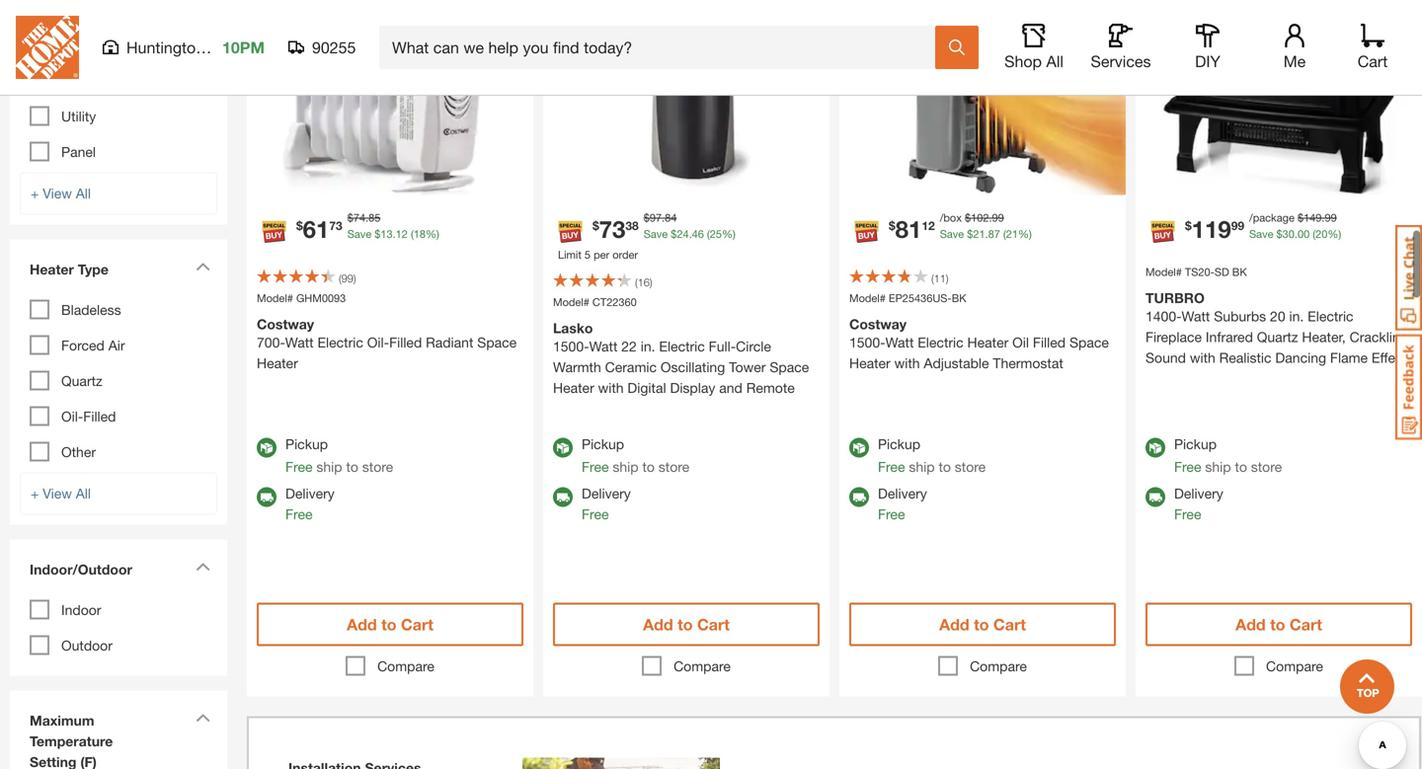 Task type: describe. For each thing, give the bounding box(es) containing it.
electric inside lasko 1500-watt 22 in. electric full-circle warmth ceramic oscillating tower space heater with digital display and remote
[[659, 338, 705, 355]]

available shipping image
[[257, 488, 277, 507]]

cart for 61
[[401, 616, 434, 634]]

diy
[[1196, 52, 1221, 71]]

watt for 61
[[285, 334, 314, 351]]

$ down /package
[[1277, 228, 1283, 241]]

$ 81 12
[[889, 215, 935, 243]]

700-
[[257, 334, 285, 351]]

model# ghm0093
[[257, 292, 346, 305]]

filled inside costway 1500-watt electric heater oil filled space heater with adjustable thermostat
[[1033, 334, 1066, 351]]

+ view all link for other
[[20, 473, 217, 515]]

add for 73
[[643, 616, 673, 634]]

74
[[354, 211, 366, 224]]

filled inside costway 700-watt electric oil-filled radiant space heater
[[389, 334, 422, 351]]

huntington
[[126, 38, 205, 57]]

1 vertical spatial quartz
[[61, 373, 102, 389]]

( 16 )
[[635, 276, 653, 289]]

1400-
[[1146, 308, 1182, 325]]

cart for 81
[[994, 616, 1026, 634]]

model# for 73
[[553, 296, 590, 309]]

delivery free for 81
[[878, 486, 927, 523]]

85
[[369, 211, 381, 224]]

compare for 119
[[1267, 658, 1324, 675]]

/box
[[940, 211, 962, 224]]

services button
[[1090, 24, 1153, 71]]

ship for 81
[[909, 459, 935, 475]]

digital
[[628, 380, 666, 396]]

electric inside turbro 1400-watt suburbs 20 in. electric fireplace infrared quartz heater, crackling sound with realistic dancing flame effect
[[1308, 308, 1354, 325]]

46
[[692, 228, 704, 241]]

cart link
[[1352, 24, 1395, 71]]

turbro 1400-watt suburbs 20 in. electric fireplace infrared quartz heater, crackling sound with realistic dancing flame effect
[[1146, 290, 1409, 366]]

shop all
[[1005, 52, 1064, 71]]

fireplace
[[1146, 329, 1202, 345]]

in. inside lasko 1500-watt 22 in. electric full-circle warmth ceramic oscillating tower space heater with digital display and remote
[[641, 338, 656, 355]]

with inside turbro 1400-watt suburbs 20 in. electric fireplace infrared quartz heater, crackling sound with realistic dancing flame effect
[[1190, 350, 1216, 366]]

25
[[710, 228, 722, 241]]

crackling
[[1350, 329, 1409, 345]]

electric inside costway 1500-watt electric heater oil filled space heater with adjustable thermostat
[[918, 334, 964, 351]]

turbro
[[1146, 290, 1205, 306]]

caret icon image for indoor/outdoor
[[196, 563, 210, 572]]

87
[[989, 228, 1001, 241]]

available shipping image for 119
[[1146, 488, 1166, 507]]

available shipping image for 81
[[850, 488, 869, 507]]

caret icon image for maximum temperature setting (f)
[[196, 714, 210, 723]]

add to cart for 119
[[1236, 616, 1323, 634]]

pickup for 81
[[878, 436, 921, 452]]

ep25436us-
[[889, 292, 952, 305]]

24
[[677, 228, 689, 241]]

add to cart button for 61
[[257, 603, 524, 647]]

model# ct22360
[[553, 296, 637, 309]]

quartz link
[[61, 373, 102, 389]]

( up ghm0093
[[339, 272, 342, 285]]

ct22360
[[593, 296, 637, 309]]

view for panel
[[43, 185, 72, 202]]

18
[[414, 228, 426, 241]]

1 other link from the top
[[61, 1, 96, 18]]

(f)
[[80, 754, 97, 770]]

add to cart button for 81
[[850, 603, 1116, 647]]

maximum
[[30, 713, 94, 729]]

outdoor link
[[61, 638, 113, 654]]

$ 119 99
[[1186, 215, 1245, 243]]

/box $ 102 . 99 save $ 21 . 87 ( 21 %)
[[940, 211, 1032, 241]]

1500-watt electric heater oil filled space heater with adjustable thermostat image
[[840, 0, 1126, 195]]

119
[[1192, 215, 1232, 243]]

ghm0093
[[296, 292, 346, 305]]

forced
[[61, 337, 105, 354]]

indoor
[[61, 602, 101, 618]]

per
[[594, 248, 610, 261]]

0 horizontal spatial filled
[[83, 409, 116, 425]]

realistic
[[1220, 350, 1272, 366]]

tower link
[[61, 73, 98, 89]]

store for 73
[[659, 459, 690, 475]]

90255 button
[[288, 38, 357, 57]]

/package
[[1250, 211, 1295, 224]]

99 inside /package $ 149 . 99 save $ 30 . 00 ( 20 %)
[[1325, 211, 1337, 224]]

ship for 73
[[613, 459, 639, 475]]

30
[[1283, 228, 1295, 241]]

space inside lasko 1500-watt 22 in. electric full-circle warmth ceramic oscillating tower space heater with digital display and remote
[[770, 359, 809, 375]]

quartz inside turbro 1400-watt suburbs 20 in. electric fireplace infrared quartz heater, crackling sound with realistic dancing flame effect
[[1257, 329, 1299, 345]]

oil-filled link
[[61, 409, 116, 425]]

38
[[626, 219, 639, 233]]

indoor/outdoor
[[30, 562, 132, 578]]

pickup free ship to store for 81
[[878, 436, 986, 475]]

full-
[[709, 338, 736, 355]]

outdoor
[[61, 638, 113, 654]]

( up "ct22360"
[[635, 276, 638, 289]]

oscillating
[[661, 359, 725, 375]]

90255
[[312, 38, 356, 57]]

99 up ghm0093
[[342, 272, 354, 285]]

cart for 119
[[1290, 616, 1323, 634]]

shop
[[1005, 52, 1042, 71]]

pickup for 73
[[582, 436, 624, 452]]

adjustable
[[924, 355, 990, 371]]

add for 61
[[347, 616, 377, 634]]

utility link
[[61, 108, 96, 125]]

+ for other
[[31, 486, 39, 502]]

( inside $ 74 . 85 save $ 13 . 12 ( 18 %)
[[411, 228, 414, 241]]

81
[[896, 215, 922, 243]]

watt inside turbro 1400-watt suburbs 20 in. electric fireplace infrared quartz heater, crackling sound with realistic dancing flame effect
[[1182, 308, 1211, 325]]

all for compact
[[76, 185, 91, 202]]

warmth
[[553, 359, 601, 375]]

space for 61
[[477, 334, 517, 351]]

$ 73 38
[[593, 215, 639, 243]]

$ inside $ 73 38
[[593, 219, 599, 233]]

costway 1500-watt electric heater oil filled space heater with adjustable thermostat
[[850, 316, 1109, 371]]

costway for 81
[[850, 316, 907, 332]]

oil-filled
[[61, 409, 116, 425]]

air
[[108, 337, 125, 354]]

ceramic
[[605, 359, 657, 375]]

20 inside turbro 1400-watt suburbs 20 in. electric fireplace infrared quartz heater, crackling sound with realistic dancing flame effect
[[1271, 308, 1286, 325]]

11
[[934, 272, 946, 285]]

$ left 85
[[348, 211, 354, 224]]

heater type
[[30, 261, 109, 278]]

97
[[650, 211, 662, 224]]

99 inside /box $ 102 . 99 save $ 21 . 87 ( 21 %)
[[992, 211, 1005, 224]]

add to cart button for 119
[[1146, 603, 1413, 647]]

effect
[[1372, 350, 1408, 366]]

00
[[1298, 228, 1310, 241]]

$ down 85
[[375, 228, 381, 241]]

%) inside $ 74 . 85 save $ 13 . 12 ( 18 %)
[[426, 228, 440, 241]]

save inside /box $ 102 . 99 save $ 21 . 87 ( 21 %)
[[940, 228, 964, 241]]

store for 81
[[955, 459, 986, 475]]

cart for 73
[[697, 616, 730, 634]]

( inside /box $ 102 . 99 save $ 21 . 87 ( 21 %)
[[1004, 228, 1007, 241]]

pickup free ship to store for 61
[[286, 436, 393, 475]]

heater left type
[[30, 261, 74, 278]]

lasko
[[553, 320, 593, 336]]

tower inside lasko 1500-watt 22 in. electric full-circle warmth ceramic oscillating tower space heater with digital display and remote
[[729, 359, 766, 375]]

oil
[[1013, 334, 1030, 351]]

73 inside $ 61 73
[[329, 219, 343, 233]]

forced air link
[[61, 337, 125, 354]]

12 inside $ 74 . 85 save $ 13 . 12 ( 18 %)
[[396, 228, 408, 241]]

$ 61 73
[[296, 215, 343, 243]]

services
[[1091, 52, 1152, 71]]

display
[[670, 380, 716, 396]]

flame
[[1331, 350, 1368, 366]]

compare for 81
[[970, 658, 1027, 675]]

16
[[638, 276, 650, 289]]

all inside shop all button
[[1047, 52, 1064, 71]]

delivery free for 73
[[582, 486, 631, 523]]

panel
[[61, 144, 96, 160]]

remote
[[747, 380, 795, 396]]

dancing
[[1276, 350, 1327, 366]]



Task type: locate. For each thing, give the bounding box(es) containing it.
4 pickup free ship to store from the left
[[1175, 436, 1283, 475]]

heater down model# ep25436us-bk
[[850, 355, 891, 371]]

lasko 1500-watt 22 in. electric full-circle warmth ceramic oscillating tower space heater with digital display and remote
[[553, 320, 809, 396]]

quartz
[[1257, 329, 1299, 345], [61, 373, 102, 389]]

utility
[[61, 108, 96, 125]]

bk right 'sd'
[[1233, 266, 1248, 279]]

1 + view all from the top
[[31, 185, 91, 202]]

1 horizontal spatial filled
[[389, 334, 422, 351]]

0 horizontal spatial with
[[598, 380, 624, 396]]

caret icon image for heater type
[[196, 262, 210, 271]]

3 add from the left
[[940, 616, 970, 634]]

me
[[1284, 52, 1306, 71]]

0 horizontal spatial 73
[[329, 219, 343, 233]]

4 delivery from the left
[[1175, 486, 1224, 502]]

compare for 73
[[674, 658, 731, 675]]

0 vertical spatial 20
[[1316, 228, 1328, 241]]

delivery for 119
[[1175, 486, 1224, 502]]

3 pickup from the left
[[878, 436, 921, 452]]

1 delivery free from the left
[[286, 486, 335, 523]]

all
[[1047, 52, 1064, 71], [76, 185, 91, 202], [76, 486, 91, 502]]

( right 00
[[1313, 228, 1316, 241]]

2 + from the top
[[31, 486, 39, 502]]

watt down turbro
[[1182, 308, 1211, 325]]

add to cart for 73
[[643, 616, 730, 634]]

filled down quartz link
[[83, 409, 116, 425]]

other link
[[61, 1, 96, 18], [61, 444, 96, 460]]

model# ts20-sd bk
[[1146, 266, 1248, 279]]

tower up "utility"
[[61, 73, 98, 89]]

1400-watt suburbs 20 in. electric fireplace infrared quartz heater, crackling sound with realistic dancing flame effect image
[[1136, 0, 1423, 195]]

0 vertical spatial other
[[61, 1, 96, 18]]

store for 61
[[362, 459, 393, 475]]

electric inside costway 700-watt electric oil-filled radiant space heater
[[318, 334, 363, 351]]

( right "46"
[[707, 228, 710, 241]]

%) right 13
[[426, 228, 440, 241]]

( right 13
[[411, 228, 414, 241]]

the home depot logo image
[[16, 16, 79, 79]]

2 horizontal spatial )
[[946, 272, 949, 285]]

1 add to cart button from the left
[[257, 603, 524, 647]]

oil- left radiant
[[367, 334, 389, 351]]

( inside $ 97 . 84 save $ 24 . 46 ( 25 %) limit 5 per order
[[707, 228, 710, 241]]

) up ep25436us-
[[946, 272, 949, 285]]

model# left ep25436us-
[[850, 292, 886, 305]]

1 + from the top
[[31, 185, 39, 202]]

2 pickup from the left
[[582, 436, 624, 452]]

0 horizontal spatial 1500-
[[553, 338, 589, 355]]

quartz up dancing
[[1257, 329, 1299, 345]]

with left adjustable
[[895, 355, 920, 371]]

1 horizontal spatial available shipping image
[[850, 488, 869, 507]]

space inside costway 1500-watt electric heater oil filled space heater with adjustable thermostat
[[1070, 334, 1109, 351]]

$ inside $ 119 99
[[1186, 219, 1192, 233]]

ship for 119
[[1206, 459, 1232, 475]]

12 right 13
[[396, 228, 408, 241]]

1 caret icon image from the top
[[196, 262, 210, 271]]

watt inside costway 1500-watt electric heater oil filled space heater with adjustable thermostat
[[886, 334, 914, 351]]

2 vertical spatial caret icon image
[[196, 714, 210, 723]]

indoor link
[[61, 602, 101, 618]]

4 compare from the left
[[1267, 658, 1324, 675]]

20 right suburbs
[[1271, 308, 1286, 325]]

store
[[362, 459, 393, 475], [659, 459, 690, 475], [955, 459, 986, 475], [1252, 459, 1283, 475]]

%) right 87
[[1019, 228, 1032, 241]]

1 horizontal spatial 12
[[922, 219, 935, 233]]

2 pickup free ship to store from the left
[[582, 436, 690, 475]]

compact link
[[61, 37, 118, 53]]

1 horizontal spatial space
[[770, 359, 809, 375]]

2 delivery free from the left
[[582, 486, 631, 523]]

filled right oil
[[1033, 334, 1066, 351]]

20 inside /package $ 149 . 99 save $ 30 . 00 ( 20 %)
[[1316, 228, 1328, 241]]

caret icon image inside maximum temperature setting (f) 'link'
[[196, 714, 210, 723]]

1 + view all link from the top
[[20, 172, 217, 215]]

84
[[665, 211, 677, 224]]

2 21 from the left
[[1007, 228, 1019, 241]]

%) right "46"
[[722, 228, 736, 241]]

4 add from the left
[[1236, 616, 1266, 634]]

3 ship from the left
[[909, 459, 935, 475]]

available for pickup image for 119
[[1146, 438, 1166, 458]]

0 vertical spatial + view all link
[[20, 172, 217, 215]]

indoor/outdoor link
[[20, 550, 217, 595]]

0 vertical spatial + view all
[[31, 185, 91, 202]]

2 save from the left
[[644, 228, 668, 241]]

in. right 22
[[641, 338, 656, 355]]

1 vertical spatial + view all link
[[20, 473, 217, 515]]

73 left 74 at the left top of the page
[[329, 219, 343, 233]]

to
[[346, 459, 359, 475], [643, 459, 655, 475], [939, 459, 951, 475], [1235, 459, 1248, 475], [381, 616, 397, 634], [678, 616, 693, 634], [974, 616, 989, 634], [1271, 616, 1286, 634]]

0 vertical spatial quartz
[[1257, 329, 1299, 345]]

4 delivery free from the left
[[1175, 486, 1224, 523]]

1500- down the lasko
[[553, 338, 589, 355]]

20
[[1316, 228, 1328, 241], [1271, 308, 1286, 325]]

view
[[43, 185, 72, 202], [43, 486, 72, 502]]

model# ep25436us-bk
[[850, 292, 967, 305]]

available for pickup image
[[257, 438, 277, 458]]

12
[[922, 219, 935, 233], [396, 228, 408, 241]]

temperature
[[30, 734, 113, 750]]

99 up 87
[[992, 211, 1005, 224]]

1 horizontal spatial costway
[[850, 316, 907, 332]]

0 horizontal spatial )
[[354, 272, 356, 285]]

1 available shipping image from the left
[[553, 488, 573, 507]]

bladeless link
[[61, 302, 121, 318]]

0 horizontal spatial available for pickup image
[[553, 438, 573, 458]]

feedback link image
[[1396, 334, 1423, 441]]

add
[[347, 616, 377, 634], [643, 616, 673, 634], [940, 616, 970, 634], [1236, 616, 1266, 634]]

3 store from the left
[[955, 459, 986, 475]]

1 vertical spatial other link
[[61, 444, 96, 460]]

1 horizontal spatial oil-
[[367, 334, 389, 351]]

1500- for 73
[[553, 338, 589, 355]]

electric down ghm0093
[[318, 334, 363, 351]]

1 vertical spatial in.
[[641, 338, 656, 355]]

$
[[348, 211, 354, 224], [644, 211, 650, 224], [965, 211, 971, 224], [1298, 211, 1304, 224], [296, 219, 303, 233], [593, 219, 599, 233], [889, 219, 896, 233], [1186, 219, 1192, 233], [375, 228, 381, 241], [671, 228, 677, 241], [967, 228, 974, 241], [1277, 228, 1283, 241]]

with down ceramic
[[598, 380, 624, 396]]

1 vertical spatial caret icon image
[[196, 563, 210, 572]]

infrared
[[1206, 329, 1254, 345]]

bk up costway 1500-watt electric heater oil filled space heater with adjustable thermostat
[[952, 292, 967, 305]]

2 other link from the top
[[61, 444, 96, 460]]

+ for panel
[[31, 185, 39, 202]]

2 vertical spatial all
[[76, 486, 91, 502]]

store for 119
[[1252, 459, 1283, 475]]

2 costway from the left
[[850, 316, 907, 332]]

with down the infrared
[[1190, 350, 1216, 366]]

1500-
[[850, 334, 886, 351], [553, 338, 589, 355]]

21 right 87
[[1007, 228, 1019, 241]]

1 vertical spatial oil-
[[61, 409, 83, 425]]

2 view from the top
[[43, 486, 72, 502]]

$ up 00
[[1298, 211, 1304, 224]]

watt left 22
[[589, 338, 618, 355]]

1 add to cart from the left
[[347, 616, 434, 634]]

2 add to cart button from the left
[[553, 603, 820, 647]]

watt for 73
[[589, 338, 618, 355]]

0 vertical spatial caret icon image
[[196, 262, 210, 271]]

all down the panel
[[76, 185, 91, 202]]

3 %) from the left
[[1019, 228, 1032, 241]]

cart
[[1358, 52, 1388, 71], [401, 616, 434, 634], [697, 616, 730, 634], [994, 616, 1026, 634], [1290, 616, 1323, 634]]

add to cart button
[[257, 603, 524, 647], [553, 603, 820, 647], [850, 603, 1116, 647], [1146, 603, 1413, 647]]

99 inside $ 119 99
[[1232, 219, 1245, 233]]

costway inside costway 700-watt electric oil-filled radiant space heater
[[257, 316, 314, 332]]

73 up per
[[599, 215, 626, 243]]

delivery free for 119
[[1175, 486, 1224, 523]]

1 save from the left
[[348, 228, 372, 241]]

compare for 61
[[377, 658, 435, 675]]

watt for 81
[[886, 334, 914, 351]]

space up the remote
[[770, 359, 809, 375]]

all up indoor/outdoor
[[76, 486, 91, 502]]

0 vertical spatial bk
[[1233, 266, 1248, 279]]

1 add from the left
[[347, 616, 377, 634]]

0 horizontal spatial space
[[477, 334, 517, 351]]

0 horizontal spatial 12
[[396, 228, 408, 241]]

+ view all link down the panel
[[20, 172, 217, 215]]

heater inside lasko 1500-watt 22 in. electric full-circle warmth ceramic oscillating tower space heater with digital display and remote
[[553, 380, 595, 396]]

2 %) from the left
[[722, 228, 736, 241]]

$ down 102
[[967, 228, 974, 241]]

( 99 )
[[339, 272, 356, 285]]

other
[[61, 1, 96, 18], [61, 444, 96, 460]]

149
[[1304, 211, 1322, 224]]

0 vertical spatial view
[[43, 185, 72, 202]]

thermostat
[[993, 355, 1064, 371]]

maximum temperature setting (f) link
[[20, 701, 217, 770]]

0 horizontal spatial available shipping image
[[553, 488, 573, 507]]

2 + view all from the top
[[31, 486, 91, 502]]

21
[[974, 228, 986, 241], [1007, 228, 1019, 241]]

delivery for 61
[[286, 486, 335, 502]]

1 horizontal spatial quartz
[[1257, 329, 1299, 345]]

tower down 'circle'
[[729, 359, 766, 375]]

( up ep25436us-
[[932, 272, 934, 285]]

%) inside /box $ 102 . 99 save $ 21 . 87 ( 21 %)
[[1019, 228, 1032, 241]]

4 add to cart from the left
[[1236, 616, 1323, 634]]

caret icon image inside indoor/outdoor link
[[196, 563, 210, 572]]

1 horizontal spatial tower
[[729, 359, 766, 375]]

bladeless
[[61, 302, 121, 318]]

0 vertical spatial in.
[[1290, 308, 1304, 325]]

0 vertical spatial oil-
[[367, 334, 389, 351]]

$ left '/box'
[[889, 219, 896, 233]]

4 save from the left
[[1250, 228, 1274, 241]]

oil- inside costway 700-watt electric oil-filled radiant space heater
[[367, 334, 389, 351]]

caret icon image
[[196, 262, 210, 271], [196, 563, 210, 572], [196, 714, 210, 723]]

3 delivery free from the left
[[878, 486, 927, 523]]

4 %) from the left
[[1328, 228, 1342, 241]]

73
[[599, 215, 626, 243], [329, 219, 343, 233]]

1 vertical spatial all
[[76, 185, 91, 202]]

2 compare from the left
[[674, 658, 731, 675]]

costway up 700-
[[257, 316, 314, 332]]

heater type link
[[20, 249, 217, 295]]

with inside lasko 1500-watt 22 in. electric full-circle warmth ceramic oscillating tower space heater with digital display and remote
[[598, 380, 624, 396]]

forced air
[[61, 337, 125, 354]]

quartz down forced
[[61, 373, 102, 389]]

1 ship from the left
[[317, 459, 342, 475]]

21 left 87
[[974, 228, 986, 241]]

+
[[31, 185, 39, 202], [31, 486, 39, 502]]

1 vertical spatial + view all
[[31, 486, 91, 502]]

pickup
[[286, 436, 328, 452], [582, 436, 624, 452], [878, 436, 921, 452], [1175, 436, 1217, 452]]

1 other from the top
[[61, 1, 96, 18]]

1 delivery from the left
[[286, 486, 335, 502]]

0 vertical spatial +
[[31, 185, 39, 202]]

2 available shipping image from the left
[[850, 488, 869, 507]]

) down 74 at the left top of the page
[[354, 272, 356, 285]]

heater
[[30, 261, 74, 278], [968, 334, 1009, 351], [257, 355, 298, 371], [850, 355, 891, 371], [553, 380, 595, 396]]

(
[[411, 228, 414, 241], [707, 228, 710, 241], [1004, 228, 1007, 241], [1313, 228, 1316, 241], [339, 272, 342, 285], [932, 272, 934, 285], [635, 276, 638, 289]]

me button
[[1264, 24, 1327, 71]]

%) inside /package $ 149 . 99 save $ 30 . 00 ( 20 %)
[[1328, 228, 1342, 241]]

$ 97 . 84 save $ 24 . 46 ( 25 %) limit 5 per order
[[558, 211, 736, 261]]

view for other
[[43, 486, 72, 502]]

bk
[[1233, 266, 1248, 279], [952, 292, 967, 305]]

filled left radiant
[[389, 334, 422, 351]]

save inside $ 74 . 85 save $ 13 . 12 ( 18 %)
[[348, 228, 372, 241]]

park
[[209, 38, 241, 57]]

$ right 38
[[644, 211, 650, 224]]

pickup free ship to store
[[286, 436, 393, 475], [582, 436, 690, 475], [878, 436, 986, 475], [1175, 436, 1283, 475]]

watt inside lasko 1500-watt 22 in. electric full-circle warmth ceramic oscillating tower space heater with digital display and remote
[[589, 338, 618, 355]]

3 available for pickup image from the left
[[1146, 438, 1166, 458]]

space for 81
[[1070, 334, 1109, 351]]

1 21 from the left
[[974, 228, 986, 241]]

with
[[1190, 350, 1216, 366], [895, 355, 920, 371], [598, 380, 624, 396]]

1500- for 81
[[850, 334, 886, 351]]

1 %) from the left
[[426, 228, 440, 241]]

all for forced air
[[76, 486, 91, 502]]

heater left oil
[[968, 334, 1009, 351]]

1 view from the top
[[43, 185, 72, 202]]

+ up heater type
[[31, 185, 39, 202]]

1 horizontal spatial 1500-
[[850, 334, 886, 351]]

order
[[613, 248, 638, 261]]

4 ship from the left
[[1206, 459, 1232, 475]]

space inside costway 700-watt electric oil-filled radiant space heater
[[477, 334, 517, 351]]

heater inside costway 700-watt electric oil-filled radiant space heater
[[257, 355, 298, 371]]

%) right 00
[[1328, 228, 1342, 241]]

pickup free ship to store for 119
[[1175, 436, 1283, 475]]

1 horizontal spatial 73
[[599, 215, 626, 243]]

2 horizontal spatial with
[[1190, 350, 1216, 366]]

1500- inside costway 1500-watt electric heater oil filled space heater with adjustable thermostat
[[850, 334, 886, 351]]

2 horizontal spatial available for pickup image
[[1146, 438, 1166, 458]]

102
[[971, 211, 989, 224]]

model# up 700-
[[257, 292, 293, 305]]

save down 74 at the left top of the page
[[348, 228, 372, 241]]

delivery for 73
[[582, 486, 631, 502]]

1 horizontal spatial with
[[895, 355, 920, 371]]

2 + view all link from the top
[[20, 473, 217, 515]]

) down $ 97 . 84 save $ 24 . 46 ( 25 %) limit 5 per order
[[650, 276, 653, 289]]

$ down 84
[[671, 228, 677, 241]]

+ view all down the panel
[[31, 185, 91, 202]]

What can we help you find today? search field
[[392, 27, 935, 68]]

61
[[303, 215, 329, 243]]

watt down model# ghm0093
[[285, 334, 314, 351]]

in. inside turbro 1400-watt suburbs 20 in. electric fireplace infrared quartz heater, crackling sound with realistic dancing flame effect
[[1290, 308, 1304, 325]]

1500- down model# ep25436us-bk
[[850, 334, 886, 351]]

oil- down quartz link
[[61, 409, 83, 425]]

12 inside $ 81 12
[[922, 219, 935, 233]]

with inside costway 1500-watt electric heater oil filled space heater with adjustable thermostat
[[895, 355, 920, 371]]

save down /package
[[1250, 228, 1274, 241]]

+ view all for panel
[[31, 185, 91, 202]]

pickup free ship to store for 73
[[582, 436, 690, 475]]

1 vertical spatial +
[[31, 486, 39, 502]]

save inside $ 97 . 84 save $ 24 . 46 ( 25 %) limit 5 per order
[[644, 228, 668, 241]]

$ inside $ 81 12
[[889, 219, 896, 233]]

model# up turbro
[[1146, 266, 1182, 279]]

4 store from the left
[[1252, 459, 1283, 475]]

available for pickup image for 81
[[850, 438, 869, 458]]

$ inside $ 61 73
[[296, 219, 303, 233]]

1 horizontal spatial bk
[[1233, 266, 1248, 279]]

sd
[[1215, 266, 1230, 279]]

other up compact
[[61, 1, 96, 18]]

3 add to cart button from the left
[[850, 603, 1116, 647]]

%) inside $ 97 . 84 save $ 24 . 46 ( 25 %) limit 5 per order
[[722, 228, 736, 241]]

1 available for pickup image from the left
[[553, 438, 573, 458]]

1 vertical spatial 20
[[1271, 308, 1286, 325]]

available shipping image for 73
[[553, 488, 573, 507]]

add to cart for 61
[[347, 616, 434, 634]]

heater,
[[1303, 329, 1346, 345]]

2 delivery from the left
[[582, 486, 631, 502]]

save down '/box'
[[940, 228, 964, 241]]

delivery free for 61
[[286, 486, 335, 523]]

3 caret icon image from the top
[[196, 714, 210, 723]]

/package $ 149 . 99 save $ 30 . 00 ( 20 %)
[[1250, 211, 1342, 241]]

0 horizontal spatial 21
[[974, 228, 986, 241]]

( inside /package $ 149 . 99 save $ 30 . 00 ( 20 %)
[[1313, 228, 1316, 241]]

.
[[366, 211, 369, 224], [662, 211, 665, 224], [989, 211, 992, 224], [1322, 211, 1325, 224], [393, 228, 396, 241], [689, 228, 692, 241], [986, 228, 989, 241], [1295, 228, 1298, 241]]

2 horizontal spatial filled
[[1033, 334, 1066, 351]]

13
[[381, 228, 393, 241]]

huntington park
[[126, 38, 241, 57]]

1 vertical spatial other
[[61, 444, 96, 460]]

2 store from the left
[[659, 459, 690, 475]]

compact
[[61, 37, 118, 53]]

0 horizontal spatial bk
[[952, 292, 967, 305]]

+ up indoor/outdoor
[[31, 486, 39, 502]]

3 add to cart from the left
[[940, 616, 1026, 634]]

700-watt electric oil-filled radiant space heater image
[[247, 0, 534, 195]]

model# for 61
[[257, 292, 293, 305]]

4 add to cart button from the left
[[1146, 603, 1413, 647]]

( right 87
[[1004, 228, 1007, 241]]

delivery
[[286, 486, 335, 502], [582, 486, 631, 502], [878, 486, 927, 502], [1175, 486, 1224, 502]]

2 add to cart from the left
[[643, 616, 730, 634]]

costway down model# ep25436us-bk
[[850, 316, 907, 332]]

heater down warmth
[[553, 380, 595, 396]]

watt
[[1182, 308, 1211, 325], [285, 334, 314, 351], [886, 334, 914, 351], [589, 338, 618, 355]]

0 vertical spatial other link
[[61, 1, 96, 18]]

3 available shipping image from the left
[[1146, 488, 1166, 507]]

$ up per
[[593, 219, 599, 233]]

pickup for 119
[[1175, 436, 1217, 452]]

2 caret icon image from the top
[[196, 563, 210, 572]]

and
[[719, 380, 743, 396]]

+ view all link up indoor/outdoor link
[[20, 473, 217, 515]]

costway for 61
[[257, 316, 314, 332]]

3 compare from the left
[[970, 658, 1027, 675]]

save down 97
[[644, 228, 668, 241]]

+ view all up indoor/outdoor
[[31, 486, 91, 502]]

add to cart button for 73
[[553, 603, 820, 647]]

electric up heater,
[[1308, 308, 1354, 325]]

save inside /package $ 149 . 99 save $ 30 . 00 ( 20 %)
[[1250, 228, 1274, 241]]

1 horizontal spatial in.
[[1290, 308, 1304, 325]]

pickup for 61
[[286, 436, 328, 452]]

12 left '/box'
[[922, 219, 935, 233]]

available for pickup image for 73
[[553, 438, 573, 458]]

1 horizontal spatial )
[[650, 276, 653, 289]]

0 horizontal spatial quartz
[[61, 373, 102, 389]]

$ left 74 at the left top of the page
[[296, 219, 303, 233]]

2 other from the top
[[61, 444, 96, 460]]

2 ship from the left
[[613, 459, 639, 475]]

+ view all link for panel
[[20, 172, 217, 215]]

0 vertical spatial tower
[[61, 73, 98, 89]]

2 horizontal spatial available shipping image
[[1146, 488, 1166, 507]]

watt down model# ep25436us-bk
[[886, 334, 914, 351]]

10pm
[[222, 38, 265, 57]]

3 delivery from the left
[[878, 486, 927, 502]]

caret icon image inside heater type link
[[196, 262, 210, 271]]

add for 119
[[1236, 616, 1266, 634]]

0 vertical spatial all
[[1047, 52, 1064, 71]]

0 horizontal spatial oil-
[[61, 409, 83, 425]]

other down oil-filled link
[[61, 444, 96, 460]]

sound
[[1146, 350, 1187, 366]]

1500-watt 22 in. electric full-circle warmth ceramic oscillating tower space heater with digital display and remote image
[[543, 0, 830, 195]]

available for pickup image
[[553, 438, 573, 458], [850, 438, 869, 458], [1146, 438, 1166, 458]]

electric up oscillating
[[659, 338, 705, 355]]

type
[[78, 261, 109, 278]]

watt inside costway 700-watt electric oil-filled radiant space heater
[[285, 334, 314, 351]]

+ view all
[[31, 185, 91, 202], [31, 486, 91, 502]]

0 horizontal spatial in.
[[641, 338, 656, 355]]

0 horizontal spatial tower
[[61, 73, 98, 89]]

electric up adjustable
[[918, 334, 964, 351]]

1 store from the left
[[362, 459, 393, 475]]

in. up heater,
[[1290, 308, 1304, 325]]

99 left /package
[[1232, 219, 1245, 233]]

suburbs
[[1214, 308, 1267, 325]]

model# for 81
[[850, 292, 886, 305]]

space right oil
[[1070, 334, 1109, 351]]

available shipping image
[[553, 488, 573, 507], [850, 488, 869, 507], [1146, 488, 1166, 507]]

ship for 61
[[317, 459, 342, 475]]

other link down oil-filled link
[[61, 444, 96, 460]]

) for 61
[[354, 272, 356, 285]]

2 horizontal spatial space
[[1070, 334, 1109, 351]]

delivery for 81
[[878, 486, 927, 502]]

4 pickup from the left
[[1175, 436, 1217, 452]]

1 vertical spatial bk
[[952, 292, 967, 305]]

%)
[[426, 228, 440, 241], [722, 228, 736, 241], [1019, 228, 1032, 241], [1328, 228, 1342, 241]]

2 add from the left
[[643, 616, 673, 634]]

2 available for pickup image from the left
[[850, 438, 869, 458]]

space right radiant
[[477, 334, 517, 351]]

1 costway from the left
[[257, 316, 314, 332]]

radiant
[[426, 334, 474, 351]]

) for 73
[[650, 276, 653, 289]]

1 pickup from the left
[[286, 436, 328, 452]]

$ 74 . 85 save $ 13 . 12 ( 18 %)
[[348, 211, 440, 241]]

circle
[[736, 338, 772, 355]]

1 pickup free ship to store from the left
[[286, 436, 393, 475]]

costway inside costway 1500-watt electric heater oil filled space heater with adjustable thermostat
[[850, 316, 907, 332]]

add to cart for 81
[[940, 616, 1026, 634]]

3 save from the left
[[940, 228, 964, 241]]

99 right the 149
[[1325, 211, 1337, 224]]

1 compare from the left
[[377, 658, 435, 675]]

model# up the lasko
[[553, 296, 590, 309]]

live chat image
[[1396, 225, 1423, 331]]

costway
[[257, 316, 314, 332], [850, 316, 907, 332]]

view down the panel
[[43, 185, 72, 202]]

view up indoor/outdoor
[[43, 486, 72, 502]]

$ up model# ts20-sd bk
[[1186, 219, 1192, 233]]

20 right 00
[[1316, 228, 1328, 241]]

1 horizontal spatial 21
[[1007, 228, 1019, 241]]

0 horizontal spatial 20
[[1271, 308, 1286, 325]]

setting
[[30, 754, 77, 770]]

) for 81
[[946, 272, 949, 285]]

0 horizontal spatial costway
[[257, 316, 314, 332]]

1500- inside lasko 1500-watt 22 in. electric full-circle warmth ceramic oscillating tower space heater with digital display and remote
[[553, 338, 589, 355]]

other link up compact
[[61, 1, 96, 18]]

+ view all for other
[[31, 486, 91, 502]]

1 horizontal spatial 20
[[1316, 228, 1328, 241]]

diy button
[[1177, 24, 1240, 71]]

add for 81
[[940, 616, 970, 634]]

1 horizontal spatial available for pickup image
[[850, 438, 869, 458]]

3 pickup free ship to store from the left
[[878, 436, 986, 475]]

1 vertical spatial tower
[[729, 359, 766, 375]]

$ right '/box'
[[965, 211, 971, 224]]

1 vertical spatial view
[[43, 486, 72, 502]]

all right shop
[[1047, 52, 1064, 71]]

heater down 700-
[[257, 355, 298, 371]]

maximum temperature setting (f)
[[30, 713, 113, 770]]



Task type: vqa. For each thing, say whether or not it's contained in the screenshot.
$ within THE '$ 119 99'
yes



